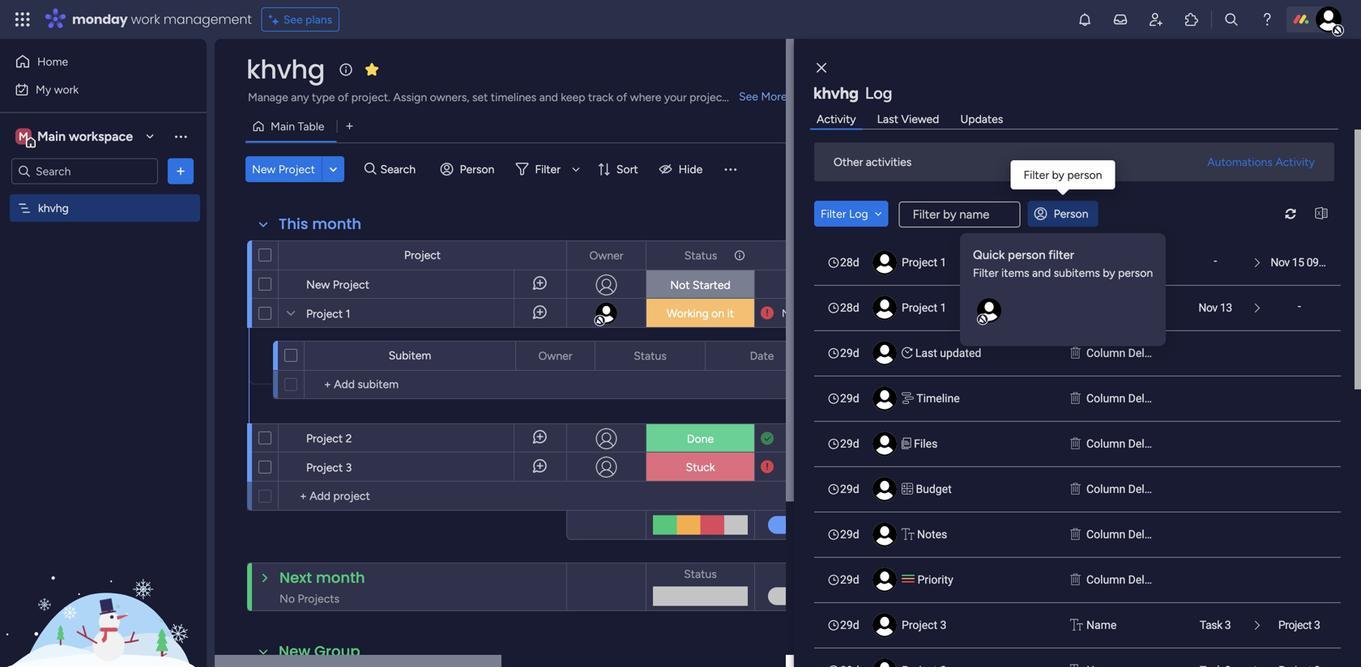 Task type: locate. For each thing, give the bounding box(es) containing it.
0 vertical spatial person button
[[434, 156, 505, 182]]

person button
[[434, 156, 505, 182], [1028, 201, 1099, 227]]

0 vertical spatial by
[[1053, 168, 1065, 182]]

1 horizontal spatial by
[[1103, 266, 1116, 280]]

5 deleted from the top
[[1129, 529, 1167, 542]]

1 dapulse binline o image from the top
[[1071, 345, 1082, 362]]

khvhg inside list box
[[38, 201, 69, 215]]

1 vertical spatial person
[[1009, 248, 1046, 263]]

any
[[291, 90, 309, 104]]

see left more
[[739, 90, 759, 103]]

new down 'main table' button
[[252, 163, 276, 176]]

1 horizontal spatial activity
[[1276, 155, 1316, 169]]

0 vertical spatial owner field
[[586, 247, 628, 265]]

main workspace
[[37, 129, 133, 144]]

1 horizontal spatial see
[[739, 90, 759, 103]]

notifications image
[[1077, 11, 1094, 28]]

work right my
[[54, 83, 79, 96]]

1 vertical spatial status field
[[630, 347, 671, 365]]

2 deleted from the top
[[1129, 392, 1167, 406]]

0 horizontal spatial owner
[[539, 349, 573, 363]]

khvhg log
[[814, 83, 893, 103]]

3 down "2"
[[346, 461, 352, 475]]

2 column from the top
[[1087, 392, 1126, 406]]

not started
[[671, 278, 731, 292]]

date
[[1110, 256, 1132, 270]]

person for the rightmost 'person' popup button
[[1054, 207, 1089, 221]]

2 vertical spatial status field
[[680, 566, 721, 584]]

column deleted for files
[[1087, 438, 1167, 451]]

month right the this on the top left of page
[[312, 214, 362, 235]]

1 horizontal spatial main
[[271, 120, 295, 133]]

project 3 down priority at the bottom of the page
[[902, 619, 947, 633]]

project 1
[[902, 256, 947, 270], [902, 302, 947, 315], [306, 307, 351, 321]]

1 vertical spatial owner field
[[535, 347, 577, 365]]

28d right 15,
[[841, 302, 860, 315]]

New Group field
[[275, 642, 365, 663]]

see for see plans
[[283, 13, 303, 26]]

0 vertical spatial 28d
[[841, 256, 860, 270]]

updates
[[961, 112, 1004, 126]]

6 column from the top
[[1087, 574, 1126, 587]]

3 column from the top
[[1087, 438, 1126, 451]]

5 column from the top
[[1087, 529, 1126, 542]]

1 vertical spatial new project
[[306, 278, 370, 292]]

1 vertical spatial 28d
[[841, 302, 860, 315]]

status for status field to the middle
[[634, 349, 667, 363]]

29d
[[841, 347, 860, 360], [841, 392, 860, 406], [841, 438, 860, 451], [841, 483, 860, 497], [841, 529, 860, 542], [841, 574, 860, 587], [841, 619, 860, 633]]

add view image
[[346, 121, 353, 132]]

next
[[280, 568, 312, 589]]

7 29d from the top
[[841, 619, 860, 633]]

0 horizontal spatial last
[[878, 112, 899, 126]]

1 vertical spatial dapulse binline o image
[[1071, 482, 1082, 499]]

filter log
[[821, 207, 869, 221]]

due date
[[1087, 256, 1132, 270]]

started
[[693, 278, 731, 292]]

2
[[346, 432, 352, 446]]

0 vertical spatial person
[[460, 163, 495, 176]]

2 of from the left
[[617, 90, 628, 104]]

help button
[[1224, 622, 1281, 649]]

None field
[[785, 247, 839, 265]]

manage any type of project. assign owners, set timelines and keep track of where your project stands.
[[248, 90, 766, 104]]

and left keep
[[540, 90, 558, 104]]

set
[[473, 90, 488, 104]]

1 vertical spatial last
[[916, 347, 938, 360]]

automations activity
[[1208, 155, 1316, 169]]

1 vertical spatial work
[[54, 83, 79, 96]]

subitems
[[1054, 266, 1101, 280]]

last for last updated
[[916, 347, 938, 360]]

filter inside button
[[821, 207, 847, 221]]

see left plans
[[283, 13, 303, 26]]

column deleted for budget
[[1087, 483, 1167, 497]]

activity
[[817, 112, 857, 126], [1276, 155, 1316, 169]]

deleted for priority
[[1129, 574, 1167, 587]]

person button down filter by person
[[1028, 201, 1099, 227]]

0 vertical spatial angle down image
[[330, 163, 337, 176]]

0 vertical spatial dapulse binline o image
[[1071, 345, 1082, 362]]

Filter by name field
[[900, 202, 1021, 228]]

0 vertical spatial new project
[[252, 163, 315, 176]]

by up "filter"
[[1053, 168, 1065, 182]]

by right subitems
[[1103, 266, 1116, 280]]

last
[[878, 112, 899, 126], [916, 347, 938, 360]]

Status field
[[681, 247, 722, 265], [630, 347, 671, 365], [680, 566, 721, 584]]

see
[[283, 13, 303, 26], [739, 90, 759, 103]]

1 horizontal spatial nov
[[1199, 302, 1218, 315]]

menu image
[[723, 161, 739, 178]]

2 horizontal spatial options image
[[733, 242, 744, 270]]

3 dapulse binline o image from the top
[[1071, 527, 1082, 544]]

dapulse text column image
[[1071, 618, 1084, 635], [1071, 663, 1084, 668]]

work for my
[[54, 83, 79, 96]]

column for files
[[1087, 438, 1126, 451]]

1 horizontal spatial of
[[617, 90, 628, 104]]

3 29d from the top
[[841, 438, 860, 451]]

+ Add subitem text field
[[313, 375, 482, 395]]

2 dapulse binline o image from the top
[[1071, 482, 1082, 499]]

workspace selection element
[[15, 127, 135, 148]]

khvhg down close icon
[[814, 83, 859, 103]]

project 3 right help
[[1279, 619, 1321, 633]]

items
[[1002, 266, 1030, 280]]

inbox image
[[1113, 11, 1129, 28]]

0 horizontal spatial by
[[1053, 168, 1065, 182]]

0 vertical spatial last
[[878, 112, 899, 126]]

filter for filter log
[[821, 207, 847, 221]]

0 horizontal spatial main
[[37, 129, 66, 144]]

column information image
[[734, 249, 747, 262]]

0 vertical spatial status
[[685, 249, 718, 263]]

see inside button
[[283, 13, 303, 26]]

0 vertical spatial work
[[131, 10, 160, 28]]

new
[[252, 163, 276, 176], [306, 278, 330, 292], [279, 642, 311, 663]]

month right next
[[316, 568, 365, 589]]

1 column from the top
[[1087, 347, 1126, 360]]

filter log button
[[815, 201, 889, 227]]

1 horizontal spatial work
[[131, 10, 160, 28]]

1 horizontal spatial angle down image
[[875, 208, 883, 220]]

1 28d from the top
[[841, 256, 860, 270]]

and
[[540, 90, 558, 104], [1033, 266, 1052, 280]]

your
[[665, 90, 687, 104]]

2 vertical spatial new
[[279, 642, 311, 663]]

nov left 15 on the right top of page
[[1271, 256, 1290, 270]]

filter inside quick person filter filter items and subitems by person
[[974, 266, 999, 280]]

1 vertical spatial person button
[[1028, 201, 1099, 227]]

Search in workspace field
[[34, 162, 135, 181]]

viewed
[[902, 112, 940, 126]]

log inside button
[[850, 207, 869, 221]]

0 horizontal spatial of
[[338, 90, 349, 104]]

4 column deleted from the top
[[1087, 483, 1167, 497]]

0 vertical spatial new
[[252, 163, 276, 176]]

person button right search field
[[434, 156, 505, 182]]

15
[[1293, 256, 1305, 270]]

list box containing 28d
[[815, 240, 1348, 668]]

options image
[[623, 242, 635, 270], [733, 242, 744, 270], [572, 343, 584, 370]]

date
[[750, 349, 774, 363]]

0 vertical spatial log
[[866, 83, 893, 103]]

angle down image
[[330, 163, 337, 176], [875, 208, 883, 220]]

new down this month field at the top left
[[306, 278, 330, 292]]

filter inside "popup button"
[[535, 163, 561, 176]]

nov for nov 15 09:00:58
[[1271, 256, 1290, 270]]

filter
[[535, 163, 561, 176], [1024, 168, 1050, 182], [821, 207, 847, 221], [974, 266, 999, 280]]

4 29d from the top
[[841, 483, 860, 497]]

0 horizontal spatial owner field
[[535, 347, 577, 365]]

Next month field
[[276, 568, 369, 589]]

person for leftmost 'person' popup button
[[460, 163, 495, 176]]

of right type
[[338, 90, 349, 104]]

month for this month
[[312, 214, 362, 235]]

0 vertical spatial activity
[[817, 112, 857, 126]]

nov
[[1271, 256, 1290, 270], [1199, 302, 1218, 315], [782, 307, 802, 320]]

main inside button
[[271, 120, 295, 133]]

activity down khvhg log
[[817, 112, 857, 126]]

1 vertical spatial angle down image
[[875, 208, 883, 220]]

0 horizontal spatial see
[[283, 13, 303, 26]]

filter for filter
[[535, 163, 561, 176]]

deleted for timeline
[[1129, 392, 1167, 406]]

deleted for files
[[1129, 438, 1167, 451]]

working on it
[[667, 307, 735, 321]]

0 horizontal spatial person
[[460, 163, 495, 176]]

status for the top status field
[[685, 249, 718, 263]]

0 horizontal spatial options image
[[572, 343, 584, 370]]

1 horizontal spatial and
[[1033, 266, 1052, 280]]

2 column deleted from the top
[[1087, 392, 1167, 406]]

main for main workspace
[[37, 129, 66, 144]]

1 vertical spatial dapulse text column image
[[1071, 663, 1084, 668]]

project inside button
[[279, 163, 315, 176]]

1 vertical spatial month
[[316, 568, 365, 589]]

1 vertical spatial person
[[1054, 207, 1089, 221]]

3 dapulse binline o image from the top
[[1071, 572, 1082, 589]]

khvhg field
[[242, 51, 329, 88]]

new project
[[252, 163, 315, 176], [306, 278, 370, 292]]

project 3
[[306, 461, 352, 475], [902, 619, 947, 633], [1279, 619, 1321, 633]]

dapulse binline o image for priority
[[1071, 572, 1082, 589]]

main right workspace image
[[37, 129, 66, 144]]

4 column from the top
[[1087, 483, 1126, 497]]

1 horizontal spatial person button
[[1028, 201, 1099, 227]]

angle down image left v2 search image
[[330, 163, 337, 176]]

3
[[346, 461, 352, 475], [941, 619, 947, 633], [1226, 619, 1232, 633], [1315, 619, 1321, 633]]

2 horizontal spatial person
[[1119, 266, 1154, 280]]

timelines
[[491, 90, 537, 104]]

Owner field
[[586, 247, 628, 265], [535, 347, 577, 365]]

khvhg
[[246, 51, 325, 88], [814, 83, 859, 103], [38, 201, 69, 215]]

dapulse binline o image for timeline
[[1071, 391, 1082, 408]]

2 29d from the top
[[841, 392, 860, 406]]

column
[[1087, 347, 1126, 360], [1087, 392, 1126, 406], [1087, 438, 1126, 451], [1087, 483, 1126, 497], [1087, 529, 1126, 542], [1087, 574, 1126, 587]]

1 vertical spatial activity
[[1276, 155, 1316, 169]]

1 horizontal spatial owner field
[[586, 247, 628, 265]]

khvhg up any
[[246, 51, 325, 88]]

28d
[[841, 256, 860, 270], [841, 302, 860, 315]]

2 horizontal spatial nov
[[1271, 256, 1290, 270]]

dapulse binline o image for files
[[1071, 436, 1082, 453]]

v2 overdue deadline image
[[761, 306, 774, 321]]

column for budget
[[1087, 483, 1126, 497]]

other
[[834, 155, 864, 169]]

6 deleted from the top
[[1129, 574, 1167, 587]]

main inside 'workspace selection' element
[[37, 129, 66, 144]]

nov left 15,
[[782, 307, 802, 320]]

of right track
[[617, 90, 628, 104]]

priority
[[918, 574, 954, 587]]

dapulse binline o image
[[1071, 345, 1082, 362], [1071, 436, 1082, 453], [1071, 527, 1082, 544]]

1 horizontal spatial owner
[[590, 249, 624, 263]]

0 vertical spatial dapulse text column image
[[1071, 618, 1084, 635]]

1 vertical spatial by
[[1103, 266, 1116, 280]]

3 down priority at the bottom of the page
[[941, 619, 947, 633]]

nov 15, 09:00 am
[[782, 307, 867, 320]]

status for bottom status field
[[684, 568, 717, 582]]

Search field
[[377, 158, 425, 181]]

1 horizontal spatial project 3
[[902, 619, 947, 633]]

last inside list box
[[916, 347, 938, 360]]

of
[[338, 90, 349, 104], [617, 90, 628, 104]]

see for see more
[[739, 90, 759, 103]]

4 deleted from the top
[[1129, 483, 1167, 497]]

6 29d from the top
[[841, 574, 860, 587]]

0 vertical spatial owner
[[590, 249, 624, 263]]

28d down filter log button
[[841, 256, 860, 270]]

0 vertical spatial and
[[540, 90, 558, 104]]

v2 overdue deadline image
[[761, 460, 774, 475]]

0 horizontal spatial nov
[[782, 307, 802, 320]]

filter for filter by person
[[1024, 168, 1050, 182]]

khvhg down the search in workspace field
[[38, 201, 69, 215]]

last for last viewed
[[878, 112, 899, 126]]

new left group
[[279, 642, 311, 663]]

main left table
[[271, 120, 295, 133]]

person left "filter" "popup button"
[[460, 163, 495, 176]]

2 vertical spatial status
[[684, 568, 717, 582]]

person
[[460, 163, 495, 176], [1054, 207, 1089, 221]]

work
[[131, 10, 160, 28], [54, 83, 79, 96]]

nov for nov 13
[[1199, 302, 1218, 315]]

1 vertical spatial log
[[850, 207, 869, 221]]

0 vertical spatial see
[[283, 13, 303, 26]]

log up last viewed
[[866, 83, 893, 103]]

nov left 13
[[1199, 302, 1218, 315]]

new inside button
[[252, 163, 276, 176]]

last left viewed
[[878, 112, 899, 126]]

0 horizontal spatial and
[[540, 90, 558, 104]]

log down other
[[850, 207, 869, 221]]

6 column deleted from the top
[[1087, 574, 1167, 587]]

timeline
[[917, 392, 960, 406]]

column deleted
[[1087, 347, 1167, 360], [1087, 392, 1167, 406], [1087, 438, 1167, 451], [1087, 483, 1167, 497], [1087, 529, 1167, 542], [1087, 574, 1167, 587]]

person down filter by person
[[1054, 207, 1089, 221]]

list box
[[815, 240, 1348, 668]]

activity up refresh icon
[[1276, 155, 1316, 169]]

new project down 'main table' button
[[252, 163, 315, 176]]

project
[[690, 90, 727, 104]]

gary orlando image
[[1317, 6, 1342, 32]]

1 dapulse binline o image from the top
[[1071, 391, 1082, 408]]

dapulse binline o image
[[1071, 391, 1082, 408], [1071, 482, 1082, 499], [1071, 572, 1082, 589]]

deleted
[[1129, 347, 1167, 360], [1129, 392, 1167, 406], [1129, 438, 1167, 451], [1129, 483, 1167, 497], [1129, 529, 1167, 542], [1129, 574, 1167, 587]]

and right items
[[1033, 266, 1052, 280]]

2 vertical spatial dapulse binline o image
[[1071, 572, 1082, 589]]

work inside "button"
[[54, 83, 79, 96]]

last left updated
[[916, 347, 938, 360]]

option
[[0, 194, 207, 197]]

1 vertical spatial status
[[634, 349, 667, 363]]

1 vertical spatial owner
[[539, 349, 573, 363]]

2 vertical spatial dapulse binline o image
[[1071, 527, 1082, 544]]

0 horizontal spatial person
[[1009, 248, 1046, 263]]

0 vertical spatial dapulse binline o image
[[1071, 391, 1082, 408]]

angle down image right the filter log
[[875, 208, 883, 220]]

by
[[1053, 168, 1065, 182], [1103, 266, 1116, 280]]

1 vertical spatial dapulse binline o image
[[1071, 436, 1082, 453]]

workspace options image
[[173, 128, 189, 145]]

0 horizontal spatial work
[[54, 83, 79, 96]]

person
[[1068, 168, 1103, 182], [1009, 248, 1046, 263], [1119, 266, 1154, 280]]

3 column deleted from the top
[[1087, 438, 1167, 451]]

2 vertical spatial person
[[1119, 266, 1154, 280]]

help image
[[1260, 11, 1276, 28]]

1 vertical spatial and
[[1033, 266, 1052, 280]]

by inside quick person filter filter items and subitems by person
[[1103, 266, 1116, 280]]

1 vertical spatial see
[[739, 90, 759, 103]]

work right monday
[[131, 10, 160, 28]]

new project down this month field at the top left
[[306, 278, 370, 292]]

5 column deleted from the top
[[1087, 529, 1167, 542]]

1 deleted from the top
[[1129, 347, 1167, 360]]

apps image
[[1184, 11, 1201, 28]]

0 horizontal spatial khvhg
[[38, 201, 69, 215]]

help
[[1238, 627, 1267, 643]]

project 3 down project 2
[[306, 461, 352, 475]]

2 horizontal spatial project 3
[[1279, 619, 1321, 633]]

0 horizontal spatial angle down image
[[330, 163, 337, 176]]

1 horizontal spatial last
[[916, 347, 938, 360]]

3 deleted from the top
[[1129, 438, 1167, 451]]

2 dapulse binline o image from the top
[[1071, 436, 1082, 453]]

1 horizontal spatial person
[[1068, 168, 1103, 182]]

0 vertical spatial month
[[312, 214, 362, 235]]

new project inside the new project button
[[252, 163, 315, 176]]

nov for nov 15, 09:00 am
[[782, 307, 802, 320]]

1 horizontal spatial person
[[1054, 207, 1089, 221]]

keep
[[561, 90, 586, 104]]

5 29d from the top
[[841, 529, 860, 542]]

task 3
[[1201, 619, 1232, 633]]

filter by person
[[1024, 168, 1103, 182]]



Task type: vqa. For each thing, say whether or not it's contained in the screenshot.
the 'items' within Later / 0 items
no



Task type: describe. For each thing, give the bounding box(es) containing it.
deleted for notes
[[1129, 529, 1167, 542]]

hide button
[[653, 156, 713, 182]]

3 right task
[[1226, 619, 1232, 633]]

main table
[[271, 120, 325, 133]]

last viewed
[[878, 112, 940, 126]]

am
[[851, 307, 867, 320]]

see more
[[739, 90, 788, 103]]

1 horizontal spatial options image
[[623, 242, 635, 270]]

hide
[[679, 163, 703, 176]]

subitem
[[389, 349, 432, 363]]

options image for the top status field
[[733, 242, 744, 270]]

v2 done deadline image
[[761, 432, 774, 447]]

where
[[630, 90, 662, 104]]

1 dapulse text column image from the top
[[1071, 618, 1084, 635]]

manage
[[248, 90, 288, 104]]

column deleted for timeline
[[1087, 392, 1167, 406]]

13
[[1221, 302, 1233, 315]]

home
[[37, 55, 68, 69]]

type
[[312, 90, 335, 104]]

assign
[[394, 90, 427, 104]]

remove from favorites image
[[364, 61, 380, 77]]

search everything image
[[1224, 11, 1240, 28]]

main for main table
[[271, 120, 295, 133]]

monday
[[72, 10, 128, 28]]

log for filter log
[[850, 207, 869, 221]]

updated
[[941, 347, 982, 360]]

0 horizontal spatial activity
[[817, 112, 857, 126]]

1 of from the left
[[338, 90, 349, 104]]

workspace image
[[15, 128, 32, 146]]

month for next month
[[316, 568, 365, 589]]

working
[[667, 307, 709, 321]]

sort button
[[591, 156, 648, 182]]

close image
[[817, 62, 827, 74]]

show board description image
[[336, 62, 356, 78]]

3 right help
[[1315, 619, 1321, 633]]

stuck
[[686, 461, 715, 475]]

this month
[[279, 214, 362, 235]]

Date field
[[746, 347, 779, 365]]

on
[[712, 307, 725, 321]]

29d for budget
[[841, 483, 860, 497]]

09:00
[[820, 307, 849, 320]]

09:00:58
[[1307, 256, 1348, 270]]

project.
[[352, 90, 391, 104]]

more
[[762, 90, 788, 103]]

1 29d from the top
[[841, 347, 860, 360]]

done
[[687, 432, 714, 446]]

stands.
[[730, 90, 766, 104]]

column deleted for notes
[[1087, 529, 1167, 542]]

automations activity button
[[1202, 149, 1322, 175]]

budget
[[916, 483, 952, 497]]

main table button
[[246, 113, 337, 139]]

deleted for budget
[[1129, 483, 1167, 497]]

2 28d from the top
[[841, 302, 860, 315]]

lottie animation element
[[0, 504, 207, 668]]

files
[[915, 438, 938, 451]]

this
[[279, 214, 309, 235]]

+ Add project text field
[[287, 487, 559, 507]]

29d for files
[[841, 438, 860, 451]]

last updated
[[916, 347, 982, 360]]

workspace
[[69, 129, 133, 144]]

lottie animation image
[[0, 504, 207, 668]]

group
[[315, 642, 361, 663]]

filter
[[1049, 248, 1075, 263]]

plans
[[306, 13, 332, 26]]

new group
[[279, 642, 361, 663]]

2 dapulse text column image from the top
[[1071, 663, 1084, 668]]

refresh image
[[1278, 208, 1304, 220]]

1 vertical spatial new
[[306, 278, 330, 292]]

other activities
[[834, 155, 912, 169]]

khvhg list box
[[0, 191, 207, 441]]

column deleted for priority
[[1087, 574, 1167, 587]]

dapulse date column image
[[1071, 255, 1082, 272]]

0 horizontal spatial person button
[[434, 156, 505, 182]]

project 2
[[306, 432, 352, 446]]

column for notes
[[1087, 529, 1126, 542]]

15,
[[805, 307, 817, 320]]

see more link
[[738, 88, 789, 105]]

29d for timeline
[[841, 392, 860, 406]]

v2 search image
[[365, 160, 377, 179]]

dapulse binline o image for budget
[[1071, 482, 1082, 499]]

my
[[36, 83, 51, 96]]

29d for priority
[[841, 574, 860, 587]]

log for khvhg log
[[866, 83, 893, 103]]

dapulse binline o image for notes
[[1071, 527, 1082, 544]]

filter button
[[509, 156, 586, 182]]

0 horizontal spatial project 3
[[306, 461, 352, 475]]

arrow down image
[[567, 160, 586, 179]]

29d for notes
[[841, 529, 860, 542]]

export to excel image
[[1309, 208, 1335, 220]]

automations
[[1208, 155, 1273, 169]]

activity inside button
[[1276, 155, 1316, 169]]

quick
[[974, 248, 1006, 263]]

it
[[728, 307, 735, 321]]

work for monday
[[131, 10, 160, 28]]

options image for status field to the middle
[[572, 343, 584, 370]]

new inside field
[[279, 642, 311, 663]]

1 column deleted from the top
[[1087, 347, 1167, 360]]

2 horizontal spatial khvhg
[[814, 83, 859, 103]]

angle down image inside filter log button
[[875, 208, 883, 220]]

0 vertical spatial status field
[[681, 247, 722, 265]]

nov 13
[[1199, 302, 1233, 315]]

select product image
[[15, 11, 31, 28]]

table
[[298, 120, 325, 133]]

new project button
[[246, 156, 322, 182]]

not
[[671, 278, 690, 292]]

1 horizontal spatial khvhg
[[246, 51, 325, 88]]

home button
[[10, 49, 174, 75]]

next month
[[280, 568, 365, 589]]

my work button
[[10, 77, 174, 103]]

0 vertical spatial person
[[1068, 168, 1103, 182]]

monday work management
[[72, 10, 252, 28]]

column for timeline
[[1087, 392, 1126, 406]]

notes
[[918, 529, 948, 542]]

activities
[[866, 155, 912, 169]]

nov 15 09:00:58
[[1271, 256, 1348, 270]]

see plans button
[[262, 7, 340, 32]]

quick person filter filter items and subitems by person
[[974, 248, 1154, 280]]

sort
[[617, 163, 639, 176]]

column for priority
[[1087, 574, 1126, 587]]

my work
[[36, 83, 79, 96]]

task
[[1201, 619, 1223, 633]]

due
[[1087, 256, 1107, 270]]

and inside quick person filter filter items and subitems by person
[[1033, 266, 1052, 280]]

invite members image
[[1149, 11, 1165, 28]]

track
[[588, 90, 614, 104]]

This month field
[[275, 214, 366, 235]]

m
[[19, 130, 28, 143]]

name
[[1087, 619, 1117, 633]]

management
[[164, 10, 252, 28]]

options image
[[173, 163, 189, 180]]

owners,
[[430, 90, 470, 104]]



